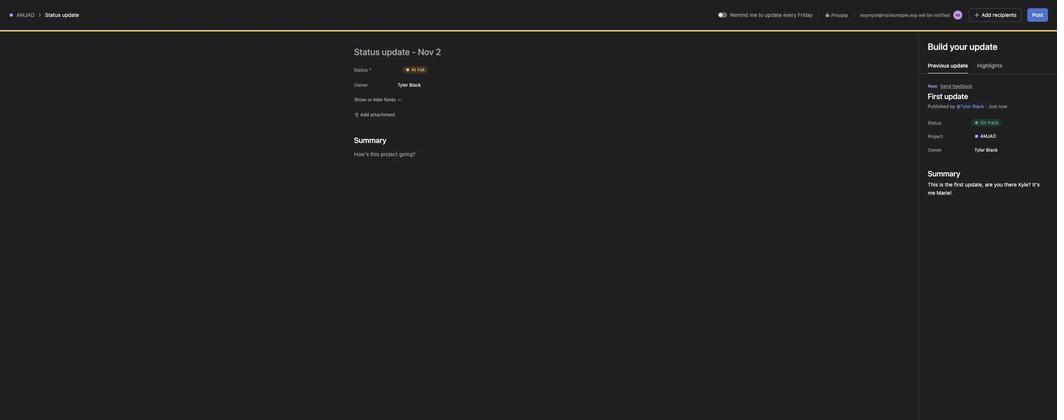 Task type: vqa. For each thing, say whether or not it's contained in the screenshot.
add items to starred icon
no



Task type: locate. For each thing, give the bounding box(es) containing it.
1 vertical spatial tb
[[927, 129, 933, 135]]

you
[[990, 103, 999, 110], [995, 182, 1003, 188]]

1 vertical spatial summary
[[928, 170, 961, 178]]

1 vertical spatial are
[[985, 182, 993, 188]]

1 vertical spatial the
[[945, 182, 953, 188]]

amjad link up home
[[17, 12, 35, 18]]

risk
[[418, 67, 425, 73]]

owner down "project" at the right top
[[928, 147, 942, 153]]

status for *
[[354, 67, 368, 73]]

me down published
[[924, 112, 931, 118]]

update up home link
[[62, 12, 79, 18]]

message
[[942, 184, 967, 191]]

this down new
[[924, 103, 934, 110]]

0 horizontal spatial just
[[939, 133, 948, 139]]

to right message at the right top of page
[[969, 184, 975, 191]]

add for add recipients
[[982, 12, 992, 18]]

1 vertical spatial just
[[939, 133, 948, 139]]

me right remind on the top right
[[750, 12, 758, 18]]

amjad link
[[17, 12, 35, 18], [972, 133, 1000, 140]]

2 horizontal spatial status
[[928, 120, 942, 126]]

add inside add recipients button
[[982, 12, 992, 18]]

summary up message at the right top of page
[[928, 170, 961, 178]]

are up on
[[981, 103, 989, 110]]

post
[[1033, 12, 1044, 18]]

black left ·
[[973, 104, 985, 109]]

tyler black down on
[[975, 147, 998, 153]]

Section title text field
[[354, 135, 387, 146]]

first update inside the 'new send feedback first update published by @tyler black · just now'
[[928, 92, 969, 101]]

0 vertical spatial owner
[[354, 82, 368, 88]]

0 vertical spatial to
[[759, 12, 764, 18]]

now inside tyler black just now
[[949, 133, 958, 139]]

0 horizontal spatial status
[[45, 12, 61, 18]]

are right message at the right top of page
[[985, 182, 993, 188]]

1 horizontal spatial update
[[765, 12, 782, 18]]

first update
[[924, 83, 957, 89], [928, 92, 969, 101]]

now right ·
[[999, 104, 1008, 109]]

first right published
[[950, 103, 960, 110]]

Title of update text field
[[354, 44, 580, 60]]

0 horizontal spatial to
[[759, 12, 764, 18]]

recipients
[[993, 12, 1017, 18]]

summary up published
[[924, 95, 949, 102]]

show or hide fields
[[355, 97, 396, 103]]

no
[[405, 86, 411, 93]]

1 vertical spatial status
[[354, 67, 368, 73]]

0 vertical spatial there
[[1000, 103, 1013, 110]]

show
[[355, 97, 366, 103]]

100%
[[379, 86, 393, 93]]

2 horizontal spatial tyler
[[975, 147, 985, 153]]

update,
[[961, 103, 979, 110], [966, 182, 984, 188]]

1 vertical spatial ex
[[971, 29, 976, 35]]

1 vertical spatial you
[[995, 182, 1003, 188]]

1 vertical spatial is
[[940, 182, 944, 188]]

now inside the 'new send feedback first update published by @tyler black · just now'
[[999, 104, 1008, 109]]

remind me to update every friday
[[730, 12, 813, 18]]

it's
[[1028, 103, 1036, 110], [1033, 182, 1040, 188]]

0 horizontal spatial is
[[935, 103, 939, 110]]

0 vertical spatial summary
[[924, 95, 949, 102]]

first update inside latest status update element
[[924, 83, 957, 89]]

the
[[941, 103, 949, 110], [945, 182, 953, 188]]

update down build your update
[[951, 62, 969, 69]]

1 vertical spatial send
[[926, 184, 941, 191]]

kyle?
[[1014, 103, 1027, 110], [1019, 182, 1032, 188]]

home
[[20, 26, 34, 32]]

tyler up "project" at the right top
[[939, 126, 951, 132]]

0 horizontal spatial add
[[361, 112, 369, 118]]

just down tyler black link at top
[[939, 133, 948, 139]]

owner up show
[[354, 82, 368, 88]]

1 horizontal spatial just
[[989, 104, 998, 109]]

0 vertical spatial just
[[989, 104, 998, 109]]

0 vertical spatial are
[[981, 103, 989, 110]]

amjad link down on
[[972, 133, 1000, 140]]

owner
[[354, 82, 368, 88], [928, 147, 942, 153]]

status up home link
[[45, 12, 61, 18]]

1 vertical spatial there
[[1005, 182, 1017, 188]]

amjad up home
[[17, 12, 35, 18]]

ex right notified
[[956, 12, 961, 18]]

0 vertical spatial first
[[950, 103, 960, 110]]

update inside tab list
[[951, 62, 969, 69]]

at
[[412, 67, 416, 73]]

summary this is the first update, are you there kyle? it's me marie!
[[924, 95, 1037, 118], [928, 170, 1042, 196]]

on track
[[981, 120, 999, 126]]

first
[[950, 103, 960, 110], [955, 182, 964, 188]]

is
[[935, 103, 939, 110], [940, 182, 944, 188]]

or
[[368, 97, 372, 103]]

there right members at the top right of page
[[1005, 182, 1017, 188]]

add left recipients
[[982, 12, 992, 18]]

send
[[941, 83, 952, 89], [926, 184, 941, 191]]

on
[[981, 120, 987, 126]]

status up "project" at the right top
[[928, 120, 942, 126]]

tb
[[963, 29, 969, 35], [927, 129, 933, 135]]

0 vertical spatial tb
[[963, 29, 969, 35]]

None text field
[[122, 21, 151, 35]]

0 horizontal spatial tyler black
[[398, 82, 421, 88]]

0 vertical spatial it's
[[1028, 103, 1036, 110]]

tyler down on
[[975, 147, 985, 153]]

are inside latest status update element
[[981, 103, 989, 110]]

just right ·
[[989, 104, 998, 109]]

0 vertical spatial marie!
[[933, 112, 948, 118]]

1 vertical spatial amjad link
[[972, 133, 1000, 140]]

this inside latest status update element
[[924, 103, 934, 110]]

0 horizontal spatial now
[[949, 133, 958, 139]]

published
[[928, 104, 949, 109]]

kyle? right members at the top right of page
[[1019, 182, 1032, 188]]

2 vertical spatial tyler
[[975, 147, 985, 153]]

share button
[[982, 27, 1007, 37]]

0 vertical spatial status
[[45, 12, 61, 18]]

tyler left less! on the left of the page
[[398, 82, 408, 88]]

add down show
[[361, 112, 369, 118]]

·
[[986, 104, 987, 109]]

0 vertical spatial the
[[941, 103, 949, 110]]

update for status update
[[62, 12, 79, 18]]

0 vertical spatial send
[[941, 83, 952, 89]]

send inside the 'new send feedback first update published by @tyler black · just now'
[[941, 83, 952, 89]]

tyler black down at
[[398, 82, 421, 88]]

less!
[[412, 86, 423, 93]]

1 vertical spatial first update
[[928, 92, 969, 101]]

project roles
[[358, 153, 401, 162]]

to right remind on the top right
[[759, 12, 764, 18]]

black down at risk dropdown button
[[410, 82, 421, 88]]

2 vertical spatial me
[[928, 190, 936, 196]]

add for add attachment
[[361, 112, 369, 118]]

notified
[[934, 12, 950, 18]]

upgrade button
[[1008, 4, 1033, 14]]

0 vertical spatial this
[[924, 103, 934, 110]]

tyler
[[398, 82, 408, 88], [939, 126, 951, 132], [975, 147, 985, 153]]

0 vertical spatial is
[[935, 103, 939, 110]]

attachment
[[370, 112, 395, 118]]

is inside latest status update element
[[935, 103, 939, 110]]

2 horizontal spatial update
[[951, 62, 969, 69]]

0 vertical spatial update,
[[961, 103, 979, 110]]

this left message at the right top of page
[[928, 182, 939, 188]]

tyler black
[[398, 82, 421, 88], [975, 147, 998, 153]]

send left message at the right top of page
[[926, 184, 941, 191]]

i expect 100% and no less!
[[358, 86, 423, 93]]

amjad
[[17, 12, 35, 18], [981, 133, 997, 139]]

black
[[410, 82, 421, 88], [973, 104, 985, 109], [953, 126, 966, 132], [987, 147, 998, 153]]

1 horizontal spatial to
[[969, 184, 975, 191]]

update left every
[[765, 12, 782, 18]]

1 vertical spatial to
[[969, 184, 975, 191]]

1 horizontal spatial amjad link
[[972, 133, 1000, 140]]

1 vertical spatial now
[[949, 133, 958, 139]]

0 horizontal spatial ex
[[956, 12, 961, 18]]

1 horizontal spatial now
[[999, 104, 1008, 109]]

highlights
[[978, 62, 1003, 69]]

previous
[[928, 62, 950, 69]]

add
[[982, 12, 992, 18], [361, 112, 369, 118]]

this
[[924, 103, 934, 110], [928, 182, 939, 188]]

tab list
[[919, 62, 1058, 74]]

send right new
[[941, 83, 952, 89]]

1 vertical spatial owner
[[928, 147, 942, 153]]

0 vertical spatial now
[[999, 104, 1008, 109]]

1 horizontal spatial tyler black
[[975, 147, 998, 153]]

0 vertical spatial kyle?
[[1014, 103, 1027, 110]]

0 vertical spatial ex
[[956, 12, 961, 18]]

summary
[[924, 95, 949, 102], [928, 170, 961, 178]]

@tyler
[[957, 104, 972, 109]]

just
[[989, 104, 998, 109], [939, 133, 948, 139]]

1 vertical spatial me
[[924, 112, 931, 118]]

add attachment
[[361, 112, 395, 118]]

0 horizontal spatial tb
[[927, 129, 933, 135]]

new
[[928, 83, 938, 89]]

1 horizontal spatial amjad
[[981, 133, 997, 139]]

0 vertical spatial summary this is the first update, are you there kyle? it's me marie!
[[924, 95, 1037, 118]]

will
[[919, 12, 926, 18]]

tb up build your update
[[963, 29, 969, 35]]

now
[[999, 104, 1008, 109], [949, 133, 958, 139]]

marie!
[[933, 112, 948, 118], [937, 190, 952, 196]]

0 vertical spatial amjad link
[[17, 12, 35, 18]]

build
[[928, 41, 948, 52]]

0 vertical spatial add
[[982, 12, 992, 18]]

now down tyler black link at top
[[949, 133, 958, 139]]

1 horizontal spatial owner
[[928, 147, 942, 153]]

tb left tyler black just now on the top
[[927, 129, 933, 135]]

fields
[[384, 97, 396, 103]]

every
[[784, 12, 797, 18]]

1 horizontal spatial add
[[982, 12, 992, 18]]

first update down previous
[[924, 83, 957, 89]]

1 horizontal spatial tyler
[[939, 126, 951, 132]]

0 vertical spatial first update
[[924, 83, 957, 89]]

1 vertical spatial tyler black
[[975, 147, 998, 153]]

1 horizontal spatial ex
[[971, 29, 976, 35]]

expect
[[361, 86, 378, 93]]

ex
[[956, 12, 961, 18], [971, 29, 976, 35]]

add recipients
[[982, 12, 1017, 18]]

just inside the 'new send feedback first update published by @tyler black · just now'
[[989, 104, 998, 109]]

0 vertical spatial amjad
[[17, 12, 35, 18]]

show or hide fields button
[[351, 95, 405, 105]]

to
[[759, 12, 764, 18], [969, 184, 975, 191]]

you inside latest status update element
[[990, 103, 999, 110]]

1 vertical spatial amjad
[[981, 133, 997, 139]]

update
[[62, 12, 79, 18], [765, 12, 782, 18], [951, 62, 969, 69]]

1 horizontal spatial status
[[354, 67, 368, 73]]

summary this is the first update, are you there kyle? it's me marie! inside latest status update element
[[924, 95, 1037, 118]]

1 horizontal spatial is
[[940, 182, 944, 188]]

there right ·
[[1000, 103, 1013, 110]]

me left message at the right top of page
[[928, 190, 936, 196]]

0 vertical spatial tyler
[[398, 82, 408, 88]]

*
[[369, 67, 371, 73]]

ex up your update
[[971, 29, 976, 35]]

1 vertical spatial tyler
[[939, 126, 951, 132]]

status
[[45, 12, 61, 18], [354, 67, 368, 73], [928, 120, 942, 126]]

first update up the by
[[928, 92, 969, 101]]

remind
[[730, 12, 749, 18]]

status left *
[[354, 67, 368, 73]]

1 vertical spatial add
[[361, 112, 369, 118]]

1 vertical spatial marie!
[[937, 190, 952, 196]]

black inside tyler black just now
[[953, 126, 966, 132]]

board image
[[104, 27, 113, 36]]

0 horizontal spatial update
[[62, 12, 79, 18]]

add inside add attachment popup button
[[361, 112, 369, 118]]

are
[[981, 103, 989, 110], [985, 182, 993, 188]]

there
[[1000, 103, 1013, 110], [1005, 182, 1017, 188]]

1 vertical spatial update,
[[966, 182, 984, 188]]

kyle? right ·
[[1014, 103, 1027, 110]]

amjad down on track
[[981, 133, 997, 139]]

first left members at the top right of page
[[955, 182, 964, 188]]

0 vertical spatial you
[[990, 103, 999, 110]]

status update
[[45, 12, 79, 18]]

me
[[750, 12, 758, 18], [924, 112, 931, 118], [928, 190, 936, 196]]

black down @tyler
[[953, 126, 966, 132]]



Task type: describe. For each thing, give the bounding box(es) containing it.
marie! inside latest status update element
[[933, 112, 948, 118]]

send feedback link
[[941, 83, 973, 90]]

members
[[976, 184, 1002, 191]]

summary inside latest status update element
[[924, 95, 949, 102]]

kyle? inside latest status update element
[[1014, 103, 1027, 110]]

there inside latest status update element
[[1000, 103, 1013, 110]]

latest status update element
[[917, 73, 1048, 146]]

1 vertical spatial summary this is the first update, are you there kyle? it's me marie!
[[928, 170, 1042, 196]]

private
[[832, 12, 848, 18]]

black inside the 'new send feedback first update published by @tyler black · just now'
[[973, 104, 985, 109]]

post button
[[1028, 8, 1049, 22]]

amjad inside amjad link
[[981, 133, 997, 139]]

at risk button
[[398, 63, 433, 77]]

and
[[394, 86, 403, 93]]

hide sidebar image
[[10, 6, 16, 12]]

first inside latest status update element
[[950, 103, 960, 110]]

be
[[927, 12, 933, 18]]

add attachment button
[[351, 110, 399, 120]]

to for me
[[759, 12, 764, 18]]

1 horizontal spatial tb
[[963, 29, 969, 35]]

just inside tyler black just now
[[939, 133, 948, 139]]

2 vertical spatial status
[[928, 120, 942, 126]]

build your update
[[928, 41, 998, 52]]

remove from starred image
[[165, 25, 171, 31]]

hide
[[373, 97, 383, 103]]

tb inside latest status update element
[[927, 129, 933, 135]]

update for previous update
[[951, 62, 969, 69]]

1 vertical spatial it's
[[1033, 182, 1040, 188]]

feedback
[[953, 83, 973, 89]]

0 horizontal spatial tyler
[[398, 82, 408, 88]]

status for update
[[45, 12, 61, 18]]

your update
[[950, 41, 998, 52]]

black down track
[[987, 147, 998, 153]]

home link
[[5, 23, 86, 35]]

send message to members
[[926, 184, 1002, 191]]

track
[[988, 120, 999, 126]]

0 horizontal spatial amjad
[[17, 12, 35, 18]]

0 horizontal spatial owner
[[354, 82, 368, 88]]

on track
[[917, 57, 946, 66]]

update, inside latest status update element
[[961, 103, 979, 110]]

1 vertical spatial kyle?
[[1019, 182, 1032, 188]]

tyler black link
[[939, 126, 966, 132]]

to for message
[[969, 184, 975, 191]]

tyler black just now
[[939, 126, 966, 139]]

example@mailexmaple.exp will be notified
[[861, 12, 950, 18]]

tab list containing previous update
[[919, 62, 1058, 74]]

tyler inside tyler black just now
[[939, 126, 951, 132]]

example@mailexmaple.exp
[[861, 12, 918, 18]]

send message to members button
[[926, 184, 1002, 191]]

me inside latest status update element
[[924, 112, 931, 118]]

@tyler black link
[[957, 104, 985, 109]]

new send feedback first update published by @tyler black · just now
[[928, 83, 1008, 109]]

by
[[950, 104, 956, 109]]

status *
[[354, 67, 371, 73]]

0 horizontal spatial amjad link
[[17, 12, 35, 18]]

1 vertical spatial this
[[928, 182, 939, 188]]

add recipients button
[[970, 8, 1022, 22]]

Project description title text field
[[354, 64, 435, 80]]

1 vertical spatial first
[[955, 182, 964, 188]]

it's inside latest status update element
[[1028, 103, 1036, 110]]

upgrade
[[1011, 6, 1029, 12]]

previous update
[[928, 62, 969, 69]]

i
[[358, 86, 360, 93]]

friday
[[798, 12, 813, 18]]

project
[[928, 134, 943, 139]]

share
[[991, 29, 1004, 35]]

ex inside button
[[956, 12, 961, 18]]

the inside latest status update element
[[941, 103, 949, 110]]

0 vertical spatial tyler black
[[398, 82, 421, 88]]

0 vertical spatial me
[[750, 12, 758, 18]]

ex button
[[950, 10, 964, 20]]

at risk
[[412, 67, 425, 73]]

remind me to update every friday switch
[[718, 12, 727, 18]]



